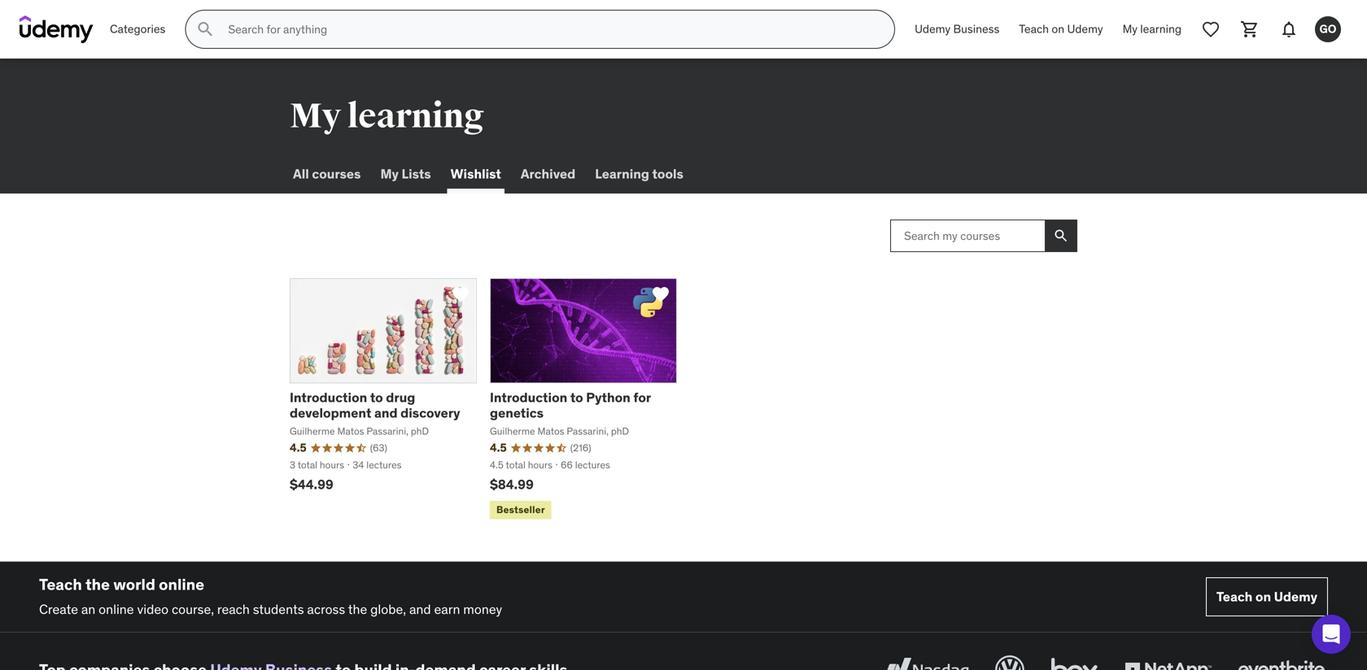 Task type: describe. For each thing, give the bounding box(es) containing it.
reach
[[217, 601, 250, 618]]

volkswagen image
[[992, 653, 1028, 671]]

globe,
[[370, 601, 406, 618]]

lectures for $44.99
[[367, 459, 402, 472]]

3 total hours
[[290, 459, 344, 472]]

go link
[[1309, 10, 1348, 49]]

66 lectures
[[561, 459, 610, 472]]

passarini, inside introduction to python for genetics guilherme matos passarini, phd
[[567, 425, 609, 438]]

passarini, inside introduction to drug development and discovery guilherme matos passarini, phd
[[367, 425, 409, 438]]

box image
[[1048, 653, 1102, 671]]

1 horizontal spatial udemy
[[1068, 22, 1104, 36]]

learning tools
[[595, 166, 684, 182]]

phd inside introduction to python for genetics guilherme matos passarini, phd
[[611, 425, 629, 438]]

introduction to python for genetics guilherme matos passarini, phd
[[490, 389, 651, 438]]

world
[[113, 575, 155, 595]]

my lists
[[381, 166, 431, 182]]

wishlist
[[451, 166, 501, 182]]

business
[[954, 22, 1000, 36]]

bestseller
[[497, 504, 545, 517]]

learning tools link
[[592, 155, 687, 194]]

phd inside introduction to drug development and discovery guilherme matos passarini, phd
[[411, 425, 429, 438]]

0 vertical spatial teach on udemy link
[[1010, 10, 1113, 49]]

my for the my lists "link"
[[381, 166, 399, 182]]

4.5 total hours
[[490, 459, 553, 472]]

for
[[634, 389, 651, 406]]

34
[[353, 459, 364, 472]]

all courses link
[[290, 155, 364, 194]]

1 vertical spatial my
[[290, 95, 341, 138]]

to for python
[[571, 389, 583, 406]]

course,
[[172, 601, 214, 618]]

my for my learning link
[[1123, 22, 1138, 36]]

to for drug
[[370, 389, 383, 406]]

Search for anything text field
[[225, 15, 875, 43]]

udemy business link
[[905, 10, 1010, 49]]

matos inside introduction to python for genetics guilherme matos passarini, phd
[[538, 425, 565, 438]]

introduction for genetics
[[490, 389, 568, 406]]

students
[[253, 601, 304, 618]]

create
[[39, 601, 78, 618]]

4.5 up $84.99
[[490, 459, 504, 472]]

tools
[[652, 166, 684, 182]]

remove from wishlist image
[[651, 285, 671, 304]]

archived link
[[518, 155, 579, 194]]

introduction to python for genetics link
[[490, 389, 651, 422]]

video
[[137, 601, 169, 618]]

teach inside teach the world online create an online video course, reach students across the globe, and earn money
[[39, 575, 82, 595]]

my lists link
[[377, 155, 434, 194]]

2 horizontal spatial udemy
[[1275, 589, 1318, 606]]

guilherme inside introduction to python for genetics guilherme matos passarini, phd
[[490, 425, 535, 438]]

0 horizontal spatial learning
[[347, 95, 484, 138]]

lectures for $84.99
[[575, 459, 610, 472]]

and inside teach the world online create an online video course, reach students across the globe, and earn money
[[409, 601, 431, 618]]

0 horizontal spatial the
[[85, 575, 110, 595]]

1 horizontal spatial teach on udemy
[[1217, 589, 1318, 606]]

archived
[[521, 166, 576, 182]]

wishlist image
[[1202, 20, 1221, 39]]

3
[[290, 459, 296, 472]]

lists
[[402, 166, 431, 182]]



Task type: locate. For each thing, give the bounding box(es) containing it.
1 horizontal spatial introduction
[[490, 389, 568, 406]]

introduction to drug development and discovery link
[[290, 389, 460, 422]]

0 vertical spatial learning
[[1141, 22, 1182, 36]]

0 vertical spatial and
[[374, 405, 398, 422]]

discovery
[[401, 405, 460, 422]]

remove from wishlist image
[[451, 285, 471, 304]]

4.5 up 3
[[290, 441, 307, 456]]

$84.99
[[490, 477, 534, 493]]

0 horizontal spatial to
[[370, 389, 383, 406]]

and left earn
[[409, 601, 431, 618]]

hours left 34
[[320, 459, 344, 472]]

netapp image
[[1122, 653, 1215, 671]]

0 horizontal spatial online
[[99, 601, 134, 618]]

1 horizontal spatial and
[[409, 601, 431, 618]]

2 horizontal spatial teach
[[1217, 589, 1253, 606]]

0 horizontal spatial on
[[1052, 22, 1065, 36]]

1 guilherme from the left
[[290, 425, 335, 438]]

0 horizontal spatial hours
[[320, 459, 344, 472]]

shopping cart with 0 items image
[[1241, 20, 1260, 39]]

(63)
[[370, 442, 387, 455]]

guilherme down "development"
[[290, 425, 335, 438]]

0 horizontal spatial total
[[298, 459, 318, 472]]

1 vertical spatial on
[[1256, 589, 1272, 606]]

teach for the bottommost teach on udemy link
[[1217, 589, 1253, 606]]

teach on udemy
[[1019, 22, 1104, 36], [1217, 589, 1318, 606]]

1 introduction from the left
[[290, 389, 367, 406]]

development
[[290, 405, 372, 422]]

the left globe,
[[348, 601, 367, 618]]

submit search image
[[196, 20, 215, 39]]

teach the world online create an online video course, reach students across the globe, and earn money
[[39, 575, 502, 618]]

2 total from the left
[[506, 459, 526, 472]]

teach
[[1019, 22, 1049, 36], [39, 575, 82, 595], [1217, 589, 1253, 606]]

1 horizontal spatial phd
[[611, 425, 629, 438]]

my
[[1123, 22, 1138, 36], [290, 95, 341, 138], [381, 166, 399, 182]]

hours for $84.99
[[528, 459, 553, 472]]

1 horizontal spatial online
[[159, 575, 204, 595]]

across
[[307, 601, 345, 618]]

total for $84.99
[[506, 459, 526, 472]]

1 vertical spatial and
[[409, 601, 431, 618]]

1 passarini, from the left
[[367, 425, 409, 438]]

udemy
[[915, 22, 951, 36], [1068, 22, 1104, 36], [1275, 589, 1318, 606]]

money
[[463, 601, 502, 618]]

my inside "link"
[[381, 166, 399, 182]]

2 passarini, from the left
[[567, 425, 609, 438]]

teach for topmost teach on udemy link
[[1019, 22, 1049, 36]]

0 horizontal spatial my
[[290, 95, 341, 138]]

216 reviews element
[[570, 442, 591, 455]]

0 horizontal spatial my learning
[[290, 95, 484, 138]]

python
[[586, 389, 631, 406]]

1 horizontal spatial guilherme
[[490, 425, 535, 438]]

and up the (63)
[[374, 405, 398, 422]]

wishlist link
[[447, 155, 505, 194]]

nasdaq image
[[879, 653, 973, 671]]

1 vertical spatial my learning
[[290, 95, 484, 138]]

passarini, up the (63)
[[367, 425, 409, 438]]

search image
[[1053, 228, 1070, 244]]

genetics
[[490, 405, 544, 422]]

online
[[159, 575, 204, 595], [99, 601, 134, 618]]

lectures
[[367, 459, 402, 472], [575, 459, 610, 472]]

my left wishlist image
[[1123, 22, 1138, 36]]

udemy image
[[20, 15, 94, 43]]

2 guilherme from the left
[[490, 425, 535, 438]]

learning
[[1141, 22, 1182, 36], [347, 95, 484, 138]]

1 phd from the left
[[411, 425, 429, 438]]

1 horizontal spatial to
[[571, 389, 583, 406]]

earn
[[434, 601, 460, 618]]

introduction inside introduction to drug development and discovery guilherme matos passarini, phd
[[290, 389, 367, 406]]

0 horizontal spatial passarini,
[[367, 425, 409, 438]]

1 horizontal spatial learning
[[1141, 22, 1182, 36]]

to left python
[[571, 389, 583, 406]]

0 horizontal spatial lectures
[[367, 459, 402, 472]]

0 vertical spatial my learning
[[1123, 22, 1182, 36]]

introduction up 4.5 total hours
[[490, 389, 568, 406]]

1 horizontal spatial my learning
[[1123, 22, 1182, 36]]

introduction
[[290, 389, 367, 406], [490, 389, 568, 406]]

and
[[374, 405, 398, 422], [409, 601, 431, 618]]

2 vertical spatial my
[[381, 166, 399, 182]]

2 horizontal spatial my
[[1123, 22, 1138, 36]]

on
[[1052, 22, 1065, 36], [1256, 589, 1272, 606]]

1 horizontal spatial teach on udemy link
[[1206, 578, 1329, 617]]

eventbrite image
[[1235, 653, 1329, 671]]

my up all courses
[[290, 95, 341, 138]]

total right 3
[[298, 459, 318, 472]]

1 horizontal spatial the
[[348, 601, 367, 618]]

63 reviews element
[[370, 442, 387, 455]]

guilherme down genetics
[[490, 425, 535, 438]]

0 horizontal spatial teach on udemy link
[[1010, 10, 1113, 49]]

hours left 66
[[528, 459, 553, 472]]

0 vertical spatial my
[[1123, 22, 1138, 36]]

matos
[[337, 425, 364, 438], [538, 425, 565, 438]]

on for topmost teach on udemy link
[[1052, 22, 1065, 36]]

0 horizontal spatial teach on udemy
[[1019, 22, 1104, 36]]

2 introduction from the left
[[490, 389, 568, 406]]

teach up create
[[39, 575, 82, 595]]

2 to from the left
[[571, 389, 583, 406]]

my learning inside my learning link
[[1123, 22, 1182, 36]]

total
[[298, 459, 318, 472], [506, 459, 526, 472]]

guilherme inside introduction to drug development and discovery guilherme matos passarini, phd
[[290, 425, 335, 438]]

learning up lists
[[347, 95, 484, 138]]

2 phd from the left
[[611, 425, 629, 438]]

the up an
[[85, 575, 110, 595]]

0 horizontal spatial phd
[[411, 425, 429, 438]]

my learning link
[[1113, 10, 1192, 49]]

to
[[370, 389, 383, 406], [571, 389, 583, 406]]

0 horizontal spatial guilherme
[[290, 425, 335, 438]]

go
[[1320, 22, 1337, 36]]

my learning left wishlist image
[[1123, 22, 1182, 36]]

1 matos from the left
[[337, 425, 364, 438]]

4.5
[[290, 441, 307, 456], [490, 441, 507, 456], [490, 459, 504, 472]]

1 to from the left
[[370, 389, 383, 406]]

matos down "introduction to python for genetics" link
[[538, 425, 565, 438]]

0 vertical spatial online
[[159, 575, 204, 595]]

hours
[[320, 459, 344, 472], [528, 459, 553, 472]]

1 total from the left
[[298, 459, 318, 472]]

drug
[[386, 389, 415, 406]]

learning left wishlist image
[[1141, 22, 1182, 36]]

udemy up eventbrite image
[[1275, 589, 1318, 606]]

teach right business
[[1019, 22, 1049, 36]]

(216)
[[570, 442, 591, 455]]

an
[[81, 601, 95, 618]]

1 horizontal spatial lectures
[[575, 459, 610, 472]]

total for $44.99
[[298, 459, 318, 472]]

passarini,
[[367, 425, 409, 438], [567, 425, 609, 438]]

0 horizontal spatial and
[[374, 405, 398, 422]]

4.5 for introduction to drug development and discovery
[[290, 441, 307, 456]]

1 horizontal spatial hours
[[528, 459, 553, 472]]

my learning up my lists in the left of the page
[[290, 95, 484, 138]]

to inside introduction to python for genetics guilherme matos passarini, phd
[[571, 389, 583, 406]]

guilherme
[[290, 425, 335, 438], [490, 425, 535, 438]]

2 matos from the left
[[538, 425, 565, 438]]

phd down python
[[611, 425, 629, 438]]

matos down "development"
[[337, 425, 364, 438]]

lectures down 216 reviews element
[[575, 459, 610, 472]]

teach up eventbrite image
[[1217, 589, 1253, 606]]

1 horizontal spatial total
[[506, 459, 526, 472]]

total up $84.99
[[506, 459, 526, 472]]

categories button
[[100, 10, 175, 49]]

phd
[[411, 425, 429, 438], [611, 425, 629, 438]]

udemy left business
[[915, 22, 951, 36]]

0 vertical spatial the
[[85, 575, 110, 595]]

introduction to drug development and discovery guilherme matos passarini, phd
[[290, 389, 460, 438]]

my learning
[[1123, 22, 1182, 36], [290, 95, 484, 138]]

teach on udemy link
[[1010, 10, 1113, 49], [1206, 578, 1329, 617]]

introduction inside introduction to python for genetics guilherme matos passarini, phd
[[490, 389, 568, 406]]

online right an
[[99, 601, 134, 618]]

0 vertical spatial on
[[1052, 22, 1065, 36]]

2 lectures from the left
[[575, 459, 610, 472]]

1 vertical spatial online
[[99, 601, 134, 618]]

on for the bottommost teach on udemy link
[[1256, 589, 1272, 606]]

1 horizontal spatial teach
[[1019, 22, 1049, 36]]

1 vertical spatial teach on udemy link
[[1206, 578, 1329, 617]]

1 horizontal spatial my
[[381, 166, 399, 182]]

1 horizontal spatial passarini,
[[567, 425, 609, 438]]

to left drug
[[370, 389, 383, 406]]

0 horizontal spatial matos
[[337, 425, 364, 438]]

1 lectures from the left
[[367, 459, 402, 472]]

matos inside introduction to drug development and discovery guilherme matos passarini, phd
[[337, 425, 364, 438]]

1 hours from the left
[[320, 459, 344, 472]]

66
[[561, 459, 573, 472]]

to inside introduction to drug development and discovery guilherme matos passarini, phd
[[370, 389, 383, 406]]

0 horizontal spatial introduction
[[290, 389, 367, 406]]

1 horizontal spatial on
[[1256, 589, 1272, 606]]

courses
[[312, 166, 361, 182]]

all courses
[[293, 166, 361, 182]]

0 horizontal spatial teach
[[39, 575, 82, 595]]

0 vertical spatial teach on udemy
[[1019, 22, 1104, 36]]

and inside introduction to drug development and discovery guilherme matos passarini, phd
[[374, 405, 398, 422]]

Search my courses text field
[[891, 220, 1045, 252]]

1 horizontal spatial matos
[[538, 425, 565, 438]]

introduction for and
[[290, 389, 367, 406]]

1 vertical spatial teach on udemy
[[1217, 589, 1318, 606]]

$44.99
[[290, 477, 334, 493]]

lectures down '63 reviews' element
[[367, 459, 402, 472]]

4.5 up 4.5 total hours
[[490, 441, 507, 456]]

1 vertical spatial the
[[348, 601, 367, 618]]

0 horizontal spatial udemy
[[915, 22, 951, 36]]

1 vertical spatial learning
[[347, 95, 484, 138]]

hours for $44.99
[[320, 459, 344, 472]]

notifications image
[[1280, 20, 1299, 39]]

categories
[[110, 22, 166, 36]]

online up the course,
[[159, 575, 204, 595]]

2 hours from the left
[[528, 459, 553, 472]]

the
[[85, 575, 110, 595], [348, 601, 367, 618]]

udemy business
[[915, 22, 1000, 36]]

4.5 for introduction to python for genetics
[[490, 441, 507, 456]]

all
[[293, 166, 309, 182]]

learning
[[595, 166, 650, 182]]

passarini, up (216)
[[567, 425, 609, 438]]

introduction up '3 total hours'
[[290, 389, 367, 406]]

udemy left my learning link
[[1068, 22, 1104, 36]]

phd down the discovery
[[411, 425, 429, 438]]

my left lists
[[381, 166, 399, 182]]

34 lectures
[[353, 459, 402, 472]]



Task type: vqa. For each thing, say whether or not it's contained in the screenshot.
Matos inside 'Introduction to drug development and discovery Guilherme Matos Passarini, phD'
yes



